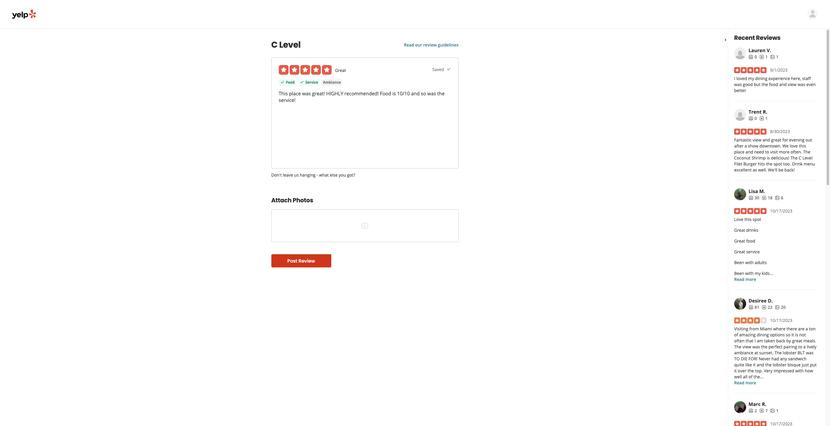 Task type: describe. For each thing, give the bounding box(es) containing it.
1 down trent r.
[[766, 115, 768, 121]]

fantastic
[[735, 137, 752, 143]]

5 star rating image for marc
[[735, 421, 767, 426]]

from
[[750, 326, 759, 332]]

our
[[415, 42, 422, 48]]

by
[[787, 338, 792, 344]]

great for great drinks
[[735, 227, 746, 233]]

2
[[755, 408, 758, 413]]

20
[[782, 304, 786, 310]]

d.
[[768, 297, 773, 304]]

adults
[[755, 260, 767, 265]]

the down often.
[[791, 155, 798, 161]]

c level link
[[271, 39, 390, 51]]

0 horizontal spatial this
[[745, 216, 752, 222]]

view inside "visiting from miami where there are a ton of amazing dining options so it is not often that i am taken back by great meals. the view was the perfect pairing to a lively ambiance at sunset. the lobster blt was to die for! never had any sandwich quite like it and the lobster bisque just put it over the top. very impressed with how well all of the… read more"
[[743, 344, 752, 350]]

evening
[[790, 137, 805, 143]]

1 vertical spatial it
[[754, 362, 756, 368]]

amazing
[[740, 332, 756, 338]]

0 vertical spatial it
[[792, 332, 795, 338]]

1 down v. in the top of the page
[[766, 54, 768, 60]]

tyler b. image
[[808, 8, 819, 19]]

and down show
[[746, 149, 754, 155]]

there
[[787, 326, 798, 332]]

30
[[755, 195, 760, 201]]

1 vertical spatial more
[[746, 276, 757, 282]]

over
[[738, 368, 747, 374]]

5 star rating image for lauren
[[735, 67, 767, 73]]

for!
[[749, 356, 758, 362]]

16 review v2 image for trent
[[760, 116, 765, 121]]

r. for trent r.
[[763, 109, 768, 115]]

sunset.
[[760, 350, 774, 356]]

service
[[747, 249, 760, 255]]

photos
[[293, 196, 313, 204]]

taken
[[765, 338, 776, 344]]

but
[[755, 82, 761, 87]]

ambiance
[[323, 80, 341, 85]]

friends element for marc
[[749, 408, 758, 414]]

with inside "visiting from miami where there are a ton of amazing dining options so it is not often that i am taken back by great meals. the view was the perfect pairing to a lively ambiance at sunset. the lobster blt was to die for! never had any sandwich quite like it and the lobster bisque just put it over the top. very impressed with how well all of the… read more"
[[796, 368, 804, 374]]

lauren v.
[[749, 47, 772, 54]]

16 review v2 image for lisa
[[762, 195, 767, 200]]

marc r.
[[749, 401, 767, 407]]

post review button
[[271, 254, 331, 267]]

reviews element for marc
[[760, 408, 768, 414]]

options
[[771, 332, 785, 338]]

photo of trent r. image
[[735, 109, 747, 121]]

not
[[800, 332, 806, 338]]

the…
[[754, 374, 764, 380]]

photos element for lisa m.
[[776, 195, 784, 201]]

1 vertical spatial a
[[806, 326, 809, 332]]

16 photos v2 image for v.
[[771, 55, 776, 59]]

too.
[[784, 161, 792, 167]]

loved
[[737, 76, 748, 81]]

i inside i loved my dining experience here, staff was good but the food and view was even better
[[735, 76, 736, 81]]

photos element for lauren v.
[[771, 54, 779, 60]]

we'll
[[769, 167, 778, 173]]

where
[[774, 326, 786, 332]]

great!
[[312, 90, 325, 97]]

highly
[[326, 90, 344, 97]]

5 star rating image for lisa
[[735, 208, 767, 214]]

don't leave us hanging - what else you got?
[[271, 172, 355, 178]]

6
[[782, 195, 784, 201]]

great inside fantastic view and great for evening out after a show downtown.  we love this place and need to visit more often.  the coconut shrimp is delicious!  the c level filet burger hits the spot too.  drink menu excellent as well.  we'll be back!
[[772, 137, 782, 143]]

16 friends v2 image for lisa m.
[[749, 195, 754, 200]]

with for adults
[[746, 260, 754, 265]]

the inside the this place was great! highly recommended! food is 10/10 and so was the service!
[[438, 90, 445, 97]]

after
[[735, 143, 744, 149]]

1 vertical spatial lobster
[[773, 362, 787, 368]]

reviews element for lauren
[[760, 54, 768, 60]]

great drinks
[[735, 227, 759, 233]]

7
[[766, 408, 768, 413]]

c inside fantastic view and great for evening out after a show downtown.  we love this place and need to visit more often.  the coconut shrimp is delicious!  the c level filet burger hits the spot too.  drink menu excellent as well.  we'll be back!
[[799, 155, 802, 161]]

v.
[[767, 47, 772, 54]]

0 horizontal spatial spot
[[753, 216, 762, 222]]

with for my
[[746, 270, 754, 276]]

food inside the this place was great! highly recommended! food is 10/10 and so was the service!
[[380, 90, 391, 97]]

read more button for lisa m.
[[735, 276, 757, 282]]

the up sunset.
[[762, 344, 768, 350]]

filet
[[735, 161, 743, 167]]

read more
[[735, 276, 757, 282]]

1 vertical spatial of
[[749, 374, 753, 380]]

photos element for desiree d.
[[776, 304, 786, 310]]

photo of lisa m. image
[[735, 188, 747, 200]]

0 vertical spatial lobster
[[783, 350, 797, 356]]

fantastic view and great for evening out after a show downtown.  we love this place and need to visit more often.  the coconut shrimp is delicious!  the c level filet burger hits the spot too.  drink menu excellent as well.  we'll be back!
[[735, 137, 816, 173]]

16 photos v2 image for r.
[[771, 408, 776, 413]]

review
[[299, 257, 315, 264]]

very
[[765, 368, 773, 374]]

to
[[735, 356, 740, 362]]

great for great service
[[735, 249, 746, 255]]

spot inside fantastic view and great for evening out after a show downtown.  we love this place and need to visit more often.  the coconut shrimp is delicious!  the c level filet burger hits the spot too.  drink menu excellent as well.  we'll be back!
[[774, 161, 783, 167]]

service
[[306, 80, 319, 85]]

dining inside i loved my dining experience here, staff was good but the food and view was even better
[[756, 76, 768, 81]]

the up very
[[766, 362, 772, 368]]

my for dining
[[749, 76, 755, 81]]

kids…
[[762, 270, 774, 276]]

as
[[753, 167, 758, 173]]

read more button for desiree d.
[[735, 380, 757, 386]]

4 star rating image
[[735, 317, 767, 323]]

16 photos v2 image for m.
[[776, 195, 780, 200]]

post review
[[288, 257, 315, 264]]

burger
[[744, 161, 757, 167]]

1 up 9/1/2023
[[777, 54, 779, 60]]

been with adults
[[735, 260, 767, 265]]

great inside "visiting from miami where there are a ton of amazing dining options so it is not often that i am taken back by great meals. the view was the perfect pairing to a lively ambiance at sunset. the lobster blt was to die for! never had any sandwich quite like it and the lobster bisque just put it over the top. very impressed with how well all of the… read more"
[[793, 338, 803, 344]]

visit
[[771, 149, 779, 155]]

are
[[799, 326, 805, 332]]

0 for trent
[[755, 115, 758, 121]]

ton
[[810, 326, 816, 332]]

lisa m.
[[749, 188, 766, 195]]

the inside i loved my dining experience here, staff was good but the food and view was even better
[[762, 82, 769, 87]]

like
[[746, 362, 753, 368]]

This place was great! HIGHLY recommended! Food is 10/10 and so was the service! text field
[[279, 90, 451, 103]]

visiting
[[735, 326, 749, 332]]

read for read more
[[735, 276, 745, 282]]

us
[[294, 172, 299, 178]]

16 friends v2 image for desiree d.
[[749, 305, 754, 310]]

sandwich
[[789, 356, 807, 362]]

10/10
[[397, 90, 410, 97]]

visiting from miami where there are a ton of amazing dining options so it is not often that i am taken back by great meals. the view was the perfect pairing to a lively ambiance at sunset. the lobster blt was to die for! never had any sandwich quite like it and the lobster bisque just put it over the top. very impressed with how well all of the… read more
[[735, 326, 817, 386]]

reviews element for lisa
[[762, 195, 773, 201]]

love
[[735, 216, 744, 222]]

back!
[[785, 167, 795, 173]]

is inside "visiting from miami where there are a ton of amazing dining options so it is not often that i am taken back by great meals. the view was the perfect pairing to a lively ambiance at sunset. the lobster blt was to die for! never had any sandwich quite like it and the lobster bisque just put it over the top. very impressed with how well all of the… read more"
[[796, 332, 799, 338]]

just
[[802, 362, 810, 368]]

meals.
[[804, 338, 817, 344]]

else
[[330, 172, 338, 178]]

attach photos
[[271, 196, 313, 204]]

rating element
[[279, 65, 332, 75]]

0 horizontal spatial of
[[735, 332, 739, 338]]

ambiance
[[735, 350, 754, 356]]

hits
[[758, 161, 766, 167]]

been for been with my kids…
[[735, 270, 745, 276]]

16 friends v2 image for lauren v.
[[749, 55, 754, 59]]

guidelines
[[438, 42, 459, 48]]

was up better
[[735, 82, 742, 87]]



Task type: locate. For each thing, give the bounding box(es) containing it.
great
[[772, 137, 782, 143], [793, 338, 803, 344]]

3 friends element from the top
[[749, 195, 760, 201]]

1 horizontal spatial it
[[754, 362, 756, 368]]

reviews element containing 22
[[762, 304, 773, 310]]

1 horizontal spatial great
[[793, 338, 803, 344]]

1 horizontal spatial place
[[735, 149, 745, 155]]

my left "kids…"
[[755, 270, 761, 276]]

2 vertical spatial a
[[804, 344, 806, 350]]

miami
[[761, 326, 773, 332]]

16 review v2 image left 22 at bottom
[[762, 305, 767, 310]]

food left the '10/10'
[[380, 90, 391, 97]]

shrimp
[[752, 155, 766, 161]]

don't
[[271, 172, 282, 178]]

great for great food
[[735, 238, 746, 244]]

back
[[777, 338, 786, 344]]

16 friends v2 image left 81
[[749, 305, 754, 310]]

0 horizontal spatial food
[[286, 80, 295, 85]]

0 vertical spatial great
[[772, 137, 782, 143]]

0 vertical spatial to
[[766, 149, 770, 155]]

what
[[319, 172, 329, 178]]

c level
[[271, 39, 301, 51]]

0 horizontal spatial c
[[271, 39, 278, 51]]

need
[[755, 149, 765, 155]]

read our review guidelines
[[404, 42, 459, 48]]

food up this
[[286, 80, 295, 85]]

22
[[768, 304, 773, 310]]

0 vertical spatial a
[[745, 143, 748, 149]]

read
[[404, 42, 414, 48], [735, 276, 745, 282], [735, 380, 745, 386]]

this inside fantastic view and great for evening out after a show downtown.  we love this place and need to visit more often.  the coconut shrimp is delicious!  the c level filet burger hits the spot too.  drink menu excellent as well.  we'll be back!
[[800, 143, 807, 149]]

friends element
[[749, 54, 758, 60], [749, 115, 758, 121], [749, 195, 760, 201], [749, 304, 760, 310], [749, 408, 758, 414]]

2 been from the top
[[735, 270, 745, 276]]

often
[[735, 338, 745, 344]]

spot up the drinks
[[753, 216, 762, 222]]

1 16 friends v2 image from the top
[[749, 195, 754, 200]]

was left great!
[[302, 90, 311, 97]]

was down saved
[[428, 90, 436, 97]]

great up downtown.
[[772, 137, 782, 143]]

0 vertical spatial 10/17/2023
[[771, 208, 793, 214]]

0 vertical spatial so
[[421, 90, 426, 97]]

service!
[[279, 97, 296, 103]]

5 star rating image down 2
[[735, 421, 767, 426]]

friends element for trent
[[749, 115, 758, 121]]

quite
[[735, 362, 745, 368]]

of up "often"
[[735, 332, 739, 338]]

the right often.
[[804, 149, 811, 155]]

r.
[[763, 109, 768, 115], [762, 401, 767, 407]]

1 horizontal spatial so
[[786, 332, 791, 338]]

reviews element right 2
[[760, 408, 768, 414]]

for
[[783, 137, 789, 143]]

1 vertical spatial been
[[735, 270, 745, 276]]

1 horizontal spatial my
[[755, 270, 761, 276]]

more down we
[[780, 149, 790, 155]]

food down the experience
[[770, 82, 779, 87]]

this right love
[[745, 216, 752, 222]]

been for been with adults
[[735, 260, 745, 265]]

so inside "visiting from miami where there are a ton of amazing dining options so it is not often that i am taken back by great meals. the view was the perfect pairing to a lively ambiance at sunset. the lobster blt was to die for! never had any sandwich quite like it and the lobster bisque just put it over the top. very impressed with how well all of the… read more"
[[786, 332, 791, 338]]

friends element for desiree
[[749, 304, 760, 310]]

to up the blt
[[799, 344, 803, 350]]

16 friends v2 image down the trent at the top right of page
[[749, 116, 754, 121]]

photos element right 7
[[771, 408, 779, 414]]

is inside fantastic view and great for evening out after a show downtown.  we love this place and need to visit more often.  the coconut shrimp is delicious!  the c level filet burger hits the spot too.  drink menu excellent as well.  we'll be back!
[[767, 155, 771, 161]]

1 vertical spatial 16 friends v2 image
[[749, 116, 754, 121]]

0
[[755, 54, 758, 60], [755, 115, 758, 121]]

None radio
[[311, 65, 321, 75], [322, 65, 332, 75], [311, 65, 321, 75], [322, 65, 332, 75]]

0 vertical spatial read more button
[[735, 276, 757, 282]]

1 horizontal spatial level
[[803, 155, 813, 161]]

16 review v2 image
[[760, 116, 765, 121], [762, 195, 767, 200], [760, 408, 765, 413]]

3 16 friends v2 image from the top
[[749, 408, 754, 413]]

1 vertical spatial dining
[[757, 332, 770, 338]]

1 read more button from the top
[[735, 276, 757, 282]]

0 vertical spatial view
[[788, 82, 797, 87]]

2 friends element from the top
[[749, 115, 758, 121]]

top.
[[756, 368, 763, 374]]

my
[[749, 76, 755, 81], [755, 270, 761, 276]]

great down love
[[735, 227, 746, 233]]

level up menu
[[803, 155, 813, 161]]

0 vertical spatial 16 review v2 image
[[760, 55, 765, 59]]

10/17/2023 for lisa m.
[[771, 208, 793, 214]]

friends element down lauren
[[749, 54, 758, 60]]

16 review v2 image for marc
[[760, 408, 765, 413]]

5 friends element from the top
[[749, 408, 758, 414]]

been
[[735, 260, 745, 265], [735, 270, 745, 276]]

None radio
[[279, 65, 289, 75], [290, 65, 299, 75], [301, 65, 310, 75], [279, 65, 289, 75], [290, 65, 299, 75], [301, 65, 310, 75]]

0 vertical spatial 16 friends v2 image
[[749, 55, 754, 59]]

friends element containing 81
[[749, 304, 760, 310]]

desiree
[[749, 297, 767, 304]]

with down bisque
[[796, 368, 804, 374]]

2 vertical spatial is
[[796, 332, 799, 338]]

been down the great service
[[735, 260, 745, 265]]

5 star rating image up loved at the right top of the page
[[735, 67, 767, 73]]

well
[[735, 374, 743, 380]]

reviews element containing 7
[[760, 408, 768, 414]]

lauren
[[749, 47, 766, 54]]

18
[[768, 195, 773, 201]]

more inside fantastic view and great for evening out after a show downtown.  we love this place and need to visit more often.  the coconut shrimp is delicious!  the c level filet burger hits the spot too.  drink menu excellent as well.  we'll be back!
[[780, 149, 790, 155]]

was down staff
[[798, 82, 806, 87]]

2 vertical spatial more
[[746, 380, 757, 386]]

photo of desiree d. image
[[735, 298, 747, 310]]

had
[[772, 356, 780, 362]]

blt
[[798, 350, 805, 356]]

love this spot
[[735, 216, 762, 222]]

1 been from the top
[[735, 260, 745, 265]]

the right 'but'
[[762, 82, 769, 87]]

read left "our"
[[404, 42, 414, 48]]

was down lively
[[807, 350, 814, 356]]

level inside fantastic view and great for evening out after a show downtown.  we love this place and need to visit more often.  the coconut shrimp is delicious!  the c level filet burger hits the spot too.  drink menu excellent as well.  we'll be back!
[[803, 155, 813, 161]]

great down not
[[793, 338, 803, 344]]

reviews element down trent r.
[[760, 115, 768, 121]]

spot down delicious!
[[774, 161, 783, 167]]

1 horizontal spatial of
[[749, 374, 753, 380]]

5 star rating image up fantastic
[[735, 129, 767, 135]]

trent
[[749, 109, 762, 115]]

16 checkmark v2 image
[[447, 67, 451, 72]]

recent reviews
[[735, 34, 781, 42]]

desiree d.
[[749, 297, 773, 304]]

with up read more
[[746, 270, 754, 276]]

photo of marc r. image
[[735, 401, 747, 413]]

1 vertical spatial food
[[380, 90, 391, 97]]

1 vertical spatial food
[[747, 238, 756, 244]]

81
[[755, 304, 760, 310]]

1 0 from the top
[[755, 54, 758, 60]]

16 review v2 image left 18
[[762, 195, 767, 200]]

photo of lauren v. image
[[735, 47, 747, 59]]

of
[[735, 332, 739, 338], [749, 374, 753, 380]]

reviews element down lauren v.
[[760, 54, 768, 60]]

1 vertical spatial level
[[803, 155, 813, 161]]

2 horizontal spatial it
[[792, 332, 795, 338]]

8/30/2023
[[771, 129, 791, 134]]

0 vertical spatial read
[[404, 42, 414, 48]]

impressed
[[774, 368, 795, 374]]

2 horizontal spatial is
[[796, 332, 799, 338]]

to inside "visiting from miami where there are a ton of amazing dining options so it is not often that i am taken back by great meals. the view was the perfect pairing to a lively ambiance at sunset. the lobster blt was to die for! never had any sandwich quite like it and the lobster bisque just put it over the top. very impressed with how well all of the… read more"
[[799, 344, 803, 350]]

that
[[746, 338, 754, 344]]

friends element containing 30
[[749, 195, 760, 201]]

friends element down lisa
[[749, 195, 760, 201]]

0 vertical spatial with
[[746, 260, 754, 265]]

1 horizontal spatial spot
[[774, 161, 783, 167]]

out
[[806, 137, 813, 143]]

friends element for lauren
[[749, 54, 758, 60]]

level
[[279, 39, 301, 51], [803, 155, 813, 161]]

view
[[788, 82, 797, 87], [753, 137, 762, 143], [743, 344, 752, 350]]

dining inside "visiting from miami where there are a ton of amazing dining options so it is not often that i am taken back by great meals. the view was the perfect pairing to a lively ambiance at sunset. the lobster blt was to die for! never had any sandwich quite like it and the lobster bisque just put it over the top. very impressed with how well all of the… read more"
[[757, 332, 770, 338]]

0 vertical spatial place
[[289, 90, 301, 97]]

10/17/2023 for desiree d.
[[771, 317, 793, 323]]

1 vertical spatial r.
[[762, 401, 767, 407]]

a down fantastic
[[745, 143, 748, 149]]

0 horizontal spatial it
[[735, 368, 737, 374]]

16 review v2 image down trent r.
[[760, 116, 765, 121]]

it right like
[[754, 362, 756, 368]]

is left not
[[796, 332, 799, 338]]

and inside "visiting from miami where there are a ton of amazing dining options so it is not often that i am taken back by great meals. the view was the perfect pairing to a lively ambiance at sunset. the lobster blt was to die for! never had any sandwich quite like it and the lobster bisque just put it over the top. very impressed with how well all of the… read more"
[[757, 362, 765, 368]]

1 vertical spatial so
[[786, 332, 791, 338]]

1 vertical spatial 10/17/2023
[[771, 317, 793, 323]]

1 vertical spatial read more button
[[735, 380, 757, 386]]

view down that
[[743, 344, 752, 350]]

16 friends v2 image for marc r.
[[749, 408, 754, 413]]

dining up 'but'
[[756, 76, 768, 81]]

1 5 star rating image from the top
[[735, 67, 767, 73]]

16 review v2 image for lauren
[[760, 55, 765, 59]]

close sidebar icon image
[[724, 37, 728, 42], [724, 37, 728, 42]]

perfect
[[769, 344, 783, 350]]

dining
[[756, 76, 768, 81], [757, 332, 770, 338]]

1 vertical spatial read
[[735, 276, 745, 282]]

recommended!
[[345, 90, 379, 97]]

1 16 friends v2 image from the top
[[749, 55, 754, 59]]

is
[[393, 90, 396, 97], [767, 155, 771, 161], [796, 332, 799, 338]]

1 vertical spatial 16 review v2 image
[[762, 305, 767, 310]]

0 vertical spatial 0
[[755, 54, 758, 60]]

0 horizontal spatial view
[[743, 344, 752, 350]]

4 5 star rating image from the top
[[735, 421, 767, 426]]

reviews element for desiree
[[762, 304, 773, 310]]

0 vertical spatial my
[[749, 76, 755, 81]]

1 vertical spatial spot
[[753, 216, 762, 222]]

a inside fantastic view and great for evening out after a show downtown.  we love this place and need to visit more often.  the coconut shrimp is delicious!  the c level filet burger hits the spot too.  drink menu excellent as well.  we'll be back!
[[745, 143, 748, 149]]

great for great
[[335, 67, 346, 73]]

r. for marc r.
[[762, 401, 767, 407]]

and right the '10/10'
[[411, 90, 420, 97]]

the down "often"
[[735, 344, 742, 350]]

to down downtown.
[[766, 149, 770, 155]]

bisque
[[788, 362, 801, 368]]

read for read our review guidelines
[[404, 42, 414, 48]]

16 friends v2 image left "30"
[[749, 195, 754, 200]]

16 photos v2 image for d.
[[776, 305, 780, 310]]

is left the '10/10'
[[393, 90, 396, 97]]

review
[[424, 42, 437, 48]]

lisa
[[749, 188, 759, 195]]

0 horizontal spatial food
[[747, 238, 756, 244]]

hanging
[[300, 172, 316, 178]]

10/17/2023 down 6
[[771, 208, 793, 214]]

2 vertical spatial view
[[743, 344, 752, 350]]

1 vertical spatial my
[[755, 270, 761, 276]]

r. right the trent at the top right of page
[[763, 109, 768, 115]]

photos element
[[771, 54, 779, 60], [776, 195, 784, 201], [776, 304, 786, 310], [771, 408, 779, 414]]

16 friends v2 image
[[749, 55, 754, 59], [749, 116, 754, 121]]

a right are
[[806, 326, 809, 332]]

this
[[279, 90, 288, 97]]

this
[[800, 143, 807, 149], [745, 216, 752, 222]]

place down after
[[735, 149, 745, 155]]

2 vertical spatial read
[[735, 380, 745, 386]]

my for kids…
[[755, 270, 761, 276]]

be
[[779, 167, 784, 173]]

been with my kids…
[[735, 270, 774, 276]]

1 vertical spatial 16 review v2 image
[[762, 195, 767, 200]]

0 vertical spatial c
[[271, 39, 278, 51]]

was up at
[[753, 344, 761, 350]]

16 friends v2 image for trent r.
[[749, 116, 754, 121]]

topic food detected in review image
[[280, 80, 285, 85], [280, 80, 285, 85]]

topic service detected in review image
[[300, 80, 304, 85], [300, 80, 304, 85]]

my inside i loved my dining experience here, staff was good but the food and view was even better
[[749, 76, 755, 81]]

better
[[735, 88, 747, 93]]

here,
[[792, 76, 802, 81]]

16 friends v2 image left 2
[[749, 408, 754, 413]]

reviews element down d.
[[762, 304, 773, 310]]

1 horizontal spatial c
[[799, 155, 802, 161]]

1 horizontal spatial food
[[380, 90, 391, 97]]

the up we'll
[[767, 161, 773, 167]]

the down perfect
[[775, 350, 782, 356]]

is right 'shrimp'
[[767, 155, 771, 161]]

the inside fantastic view and great for evening out after a show downtown.  we love this place and need to visit more often.  the coconut shrimp is delicious!  the c level filet burger hits the spot too.  drink menu excellent as well.  we'll be back!
[[767, 161, 773, 167]]

read down the well
[[735, 380, 745, 386]]

pairing
[[784, 344, 798, 350]]

1 vertical spatial view
[[753, 137, 762, 143]]

photos element for marc r.
[[771, 408, 779, 414]]

0 vertical spatial of
[[735, 332, 739, 338]]

place inside fantastic view and great for evening out after a show downtown.  we love this place and need to visit more often.  the coconut shrimp is delicious!  the c level filet burger hits the spot too.  drink menu excellent as well.  we'll be back!
[[735, 149, 745, 155]]

friends element containing 2
[[749, 408, 758, 414]]

read inside "visiting from miami where there are a ton of amazing dining options so it is not often that i am taken back by great meals. the view was the perfect pairing to a lively ambiance at sunset. the lobster blt was to die for! never had any sandwich quite like it and the lobster bisque just put it over the top. very impressed with how well all of the… read more"
[[735, 380, 745, 386]]

2 10/17/2023 from the top
[[771, 317, 793, 323]]

c
[[271, 39, 278, 51], [799, 155, 802, 161]]

photos element containing 20
[[776, 304, 786, 310]]

die
[[741, 356, 748, 362]]

r. up 7
[[762, 401, 767, 407]]

place inside the this place was great! highly recommended! food is 10/10 and so was the service!
[[289, 90, 301, 97]]

2 vertical spatial 16 review v2 image
[[760, 408, 765, 413]]

16 friends v2 image down lauren
[[749, 55, 754, 59]]

0 vertical spatial level
[[279, 39, 301, 51]]

reviews element containing 18
[[762, 195, 773, 201]]

4 friends element from the top
[[749, 304, 760, 310]]

a
[[745, 143, 748, 149], [806, 326, 809, 332], [804, 344, 806, 350]]

-
[[317, 172, 318, 178]]

put
[[811, 362, 817, 368]]

16 review v2 image left 7
[[760, 408, 765, 413]]

the down like
[[748, 368, 755, 374]]

friends element for lisa
[[749, 195, 760, 201]]

1 horizontal spatial this
[[800, 143, 807, 149]]

1 friends element from the top
[[749, 54, 758, 60]]

1 horizontal spatial i
[[755, 338, 756, 344]]

attach photos image
[[362, 222, 369, 229]]

16 photos v2 image left 6
[[776, 195, 780, 200]]

16 review v2 image
[[760, 55, 765, 59], [762, 305, 767, 310]]

great service
[[735, 249, 760, 255]]

place right this
[[289, 90, 301, 97]]

view inside fantastic view and great for evening out after a show downtown.  we love this place and need to visit more often.  the coconut shrimp is delicious!  the c level filet burger hits the spot too.  drink menu excellent as well.  we'll be back!
[[753, 137, 762, 143]]

dining up am
[[757, 332, 770, 338]]

level up rating element
[[279, 39, 301, 51]]

so right the '10/10'
[[421, 90, 426, 97]]

great down great food
[[735, 249, 746, 255]]

1 vertical spatial great
[[793, 338, 803, 344]]

1 horizontal spatial food
[[770, 82, 779, 87]]

1 vertical spatial 0
[[755, 115, 758, 121]]

lobster down any
[[773, 362, 787, 368]]

view up show
[[753, 137, 762, 143]]

to inside fantastic view and great for evening out after a show downtown.  we love this place and need to visit more often.  the coconut shrimp is delicious!  the c level filet burger hits the spot too.  drink menu excellent as well.  we'll be back!
[[766, 149, 770, 155]]

staff
[[803, 76, 812, 81]]

2 vertical spatial 16 friends v2 image
[[749, 408, 754, 413]]

so inside the this place was great! highly recommended! food is 10/10 and so was the service!
[[421, 90, 426, 97]]

0 vertical spatial 16 friends v2 image
[[749, 195, 754, 200]]

read more button down all
[[735, 380, 757, 386]]

0 vertical spatial food
[[286, 80, 295, 85]]

and inside the this place was great! highly recommended! food is 10/10 and so was the service!
[[411, 90, 420, 97]]

0 vertical spatial spot
[[774, 161, 783, 167]]

photos element right 18
[[776, 195, 784, 201]]

1 vertical spatial this
[[745, 216, 752, 222]]

16 friends v2 image
[[749, 195, 754, 200], [749, 305, 754, 310], [749, 408, 754, 413]]

delicious!
[[772, 155, 790, 161]]

0 horizontal spatial is
[[393, 90, 396, 97]]

0 vertical spatial been
[[735, 260, 745, 265]]

i inside "visiting from miami where there are a ton of amazing dining options so it is not often that i am taken back by great meals. the view was the perfect pairing to a lively ambiance at sunset. the lobster blt was to die for! never had any sandwich quite like it and the lobster bisque just put it over the top. very impressed with how well all of the… read more"
[[755, 338, 756, 344]]

i left loved at the right top of the page
[[735, 76, 736, 81]]

2 vertical spatial with
[[796, 368, 804, 374]]

coconut
[[735, 155, 751, 161]]

1 vertical spatial 16 friends v2 image
[[749, 305, 754, 310]]

0 horizontal spatial so
[[421, 90, 426, 97]]

friends element down the trent at the top right of page
[[749, 115, 758, 121]]

2 horizontal spatial view
[[788, 82, 797, 87]]

2 read more button from the top
[[735, 380, 757, 386]]

1 vertical spatial to
[[799, 344, 803, 350]]

and up downtown.
[[763, 137, 771, 143]]

more inside "visiting from miami where there are a ton of amazing dining options so it is not often that i am taken back by great meals. the view was the perfect pairing to a lively ambiance at sunset. the lobster blt was to die for! never had any sandwich quite like it and the lobster bisque just put it over the top. very impressed with how well all of the… read more"
[[746, 380, 757, 386]]

drink
[[793, 161, 803, 167]]

recent
[[735, 34, 755, 42]]

photos element containing 6
[[776, 195, 784, 201]]

2 vertical spatial it
[[735, 368, 737, 374]]

1 vertical spatial is
[[767, 155, 771, 161]]

0 horizontal spatial level
[[279, 39, 301, 51]]

this down evening
[[800, 143, 807, 149]]

food inside i loved my dining experience here, staff was good but the food and view was even better
[[770, 82, 779, 87]]

1 vertical spatial place
[[735, 149, 745, 155]]

is inside the this place was great! highly recommended! food is 10/10 and so was the service!
[[393, 90, 396, 97]]

0 down lauren
[[755, 54, 758, 60]]

3 5 star rating image from the top
[[735, 208, 767, 214]]

reviews element for trent
[[760, 115, 768, 121]]

saved
[[433, 66, 447, 72]]

great down "great drinks"
[[735, 238, 746, 244]]

2 5 star rating image from the top
[[735, 129, 767, 135]]

0 vertical spatial r.
[[763, 109, 768, 115]]

love
[[790, 143, 798, 149]]

spot
[[774, 161, 783, 167], [753, 216, 762, 222]]

it up the well
[[735, 368, 737, 374]]

0 for lauren
[[755, 54, 758, 60]]

0 vertical spatial this
[[800, 143, 807, 149]]

1 horizontal spatial is
[[767, 155, 771, 161]]

reviews element down m.
[[762, 195, 773, 201]]

1 horizontal spatial to
[[799, 344, 803, 350]]

1 right 7
[[777, 408, 779, 413]]

view down here,
[[788, 82, 797, 87]]

2 16 friends v2 image from the top
[[749, 305, 754, 310]]

2 0 from the top
[[755, 115, 758, 121]]

5 star rating image
[[735, 67, 767, 73], [735, 129, 767, 135], [735, 208, 767, 214], [735, 421, 767, 426]]

0 horizontal spatial i
[[735, 76, 736, 81]]

more down all
[[746, 380, 757, 386]]

more down been with my kids…
[[746, 276, 757, 282]]

0 horizontal spatial my
[[749, 76, 755, 81]]

5 star rating image for trent
[[735, 129, 767, 135]]

0 vertical spatial dining
[[756, 76, 768, 81]]

0 down the trent at the top right of page
[[755, 115, 758, 121]]

16 review v2 image for desiree
[[762, 305, 767, 310]]

and up top.
[[757, 362, 765, 368]]

0 vertical spatial more
[[780, 149, 790, 155]]

1 vertical spatial i
[[755, 338, 756, 344]]

1 10/17/2023 from the top
[[771, 208, 793, 214]]

reviews element
[[760, 54, 768, 60], [760, 115, 768, 121], [762, 195, 773, 201], [762, 304, 773, 310], [760, 408, 768, 414]]

0 vertical spatial 16 review v2 image
[[760, 116, 765, 121]]

and inside i loved my dining experience here, staff was good but the food and view was even better
[[780, 82, 787, 87]]

read more button down been with my kids…
[[735, 276, 757, 282]]

view inside i loved my dining experience here, staff was good but the food and view was even better
[[788, 82, 797, 87]]

great up ambiance
[[335, 67, 346, 73]]

1 vertical spatial with
[[746, 270, 754, 276]]

16 photos v2 image
[[771, 55, 776, 59], [776, 195, 780, 200], [776, 305, 780, 310], [771, 408, 776, 413]]

post
[[288, 257, 298, 264]]

0 horizontal spatial place
[[289, 90, 301, 97]]

1
[[766, 54, 768, 60], [777, 54, 779, 60], [766, 115, 768, 121], [777, 408, 779, 413]]

2 16 friends v2 image from the top
[[749, 116, 754, 121]]

i loved my dining experience here, staff was good but the food and view was even better
[[735, 76, 816, 93]]

5 star rating image up love this spot
[[735, 208, 767, 214]]

16 review v2 image down lauren v.
[[760, 55, 765, 59]]

lobster down "pairing"
[[783, 350, 797, 356]]

how
[[805, 368, 814, 374]]

m.
[[760, 188, 766, 195]]

0 horizontal spatial great
[[772, 137, 782, 143]]

lively
[[807, 344, 817, 350]]

so up the by at right bottom
[[786, 332, 791, 338]]

friends element down marc
[[749, 408, 758, 414]]



Task type: vqa. For each thing, say whether or not it's contained in the screenshot.
Privacy in the left bottom of the page
no



